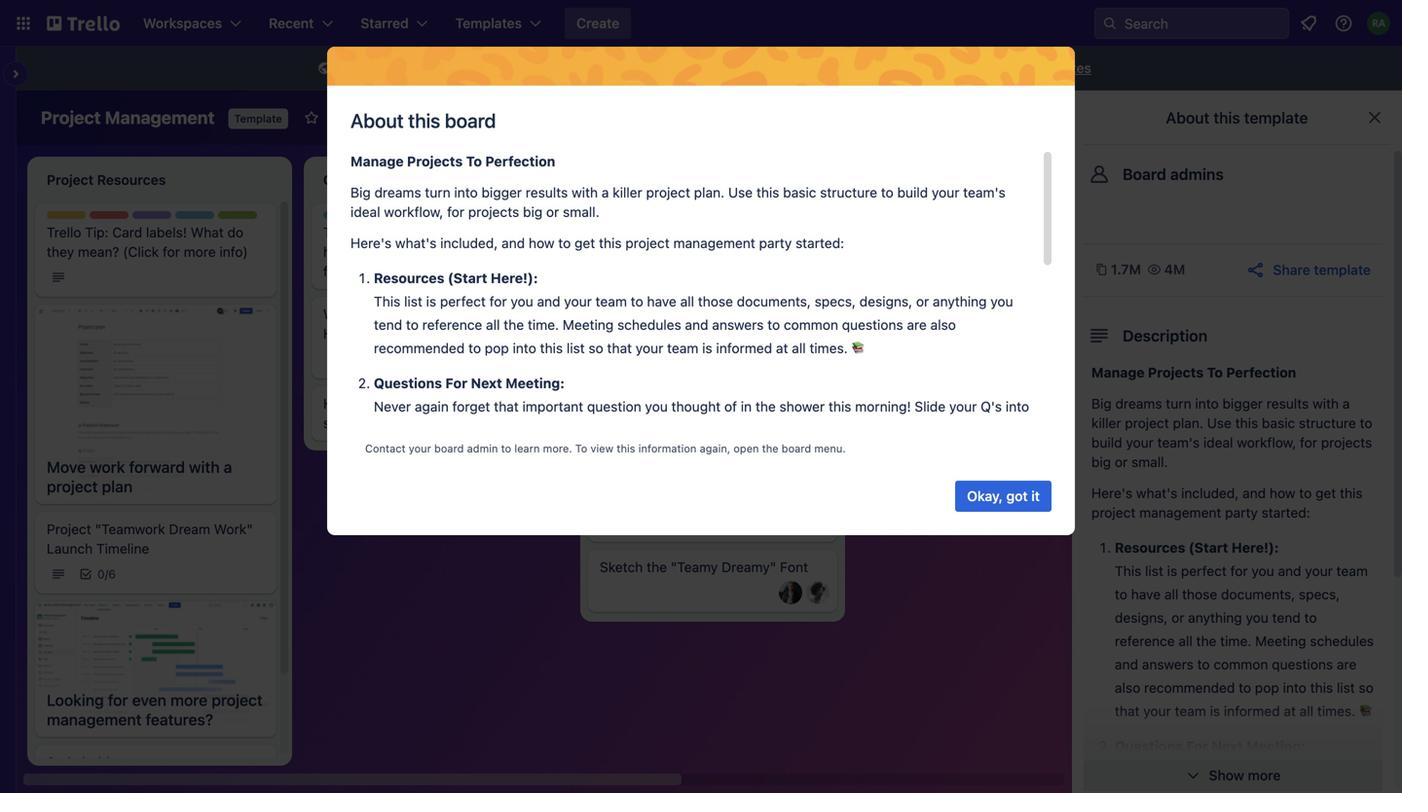 Task type: locate. For each thing, give the bounding box(es) containing it.
0
[[97, 568, 105, 581]]

keeps up more. at the bottom left of page
[[550, 422, 587, 438]]

on inside questions for next meeting: never again forget that important question you thought of in the shower this morning! slide your q's into this handy list so your team keeps on flowing. 🌊
[[591, 422, 607, 438]]

1 horizontal spatial times.
[[1318, 704, 1356, 720]]

next for questions for next meeting: never again forget that important question you thought of in the showe
[[1212, 739, 1243, 755]]

tip: up mean?
[[85, 224, 109, 241]]

0 vertical spatial (start
[[448, 270, 487, 286]]

about
[[1166, 109, 1210, 127], [351, 109, 404, 132]]

important up more. at the bottom left of page
[[523, 399, 584, 415]]

to left view
[[575, 443, 588, 455]]

one
[[932, 263, 955, 279]]

common
[[784, 317, 838, 333], [1214, 657, 1268, 673]]

project inside project "teamwork dream work" launch timeline
[[47, 521, 91, 538]]

public image
[[339, 110, 354, 126]]

1 vertical spatial what's
[[1136, 485, 1178, 502]]

a for questions for next meeting: never again forget that important question you thought of in the showe
[[1343, 396, 1350, 412]]

into up the my
[[494, 224, 517, 241]]

in up open
[[741, 399, 752, 415]]

projects for questions for next meeting: never again forget that important question you thought of in the showe
[[1148, 365, 1204, 381]]

1 vertical spatial meeting:
[[1247, 739, 1306, 755]]

tip: inside "trello tip: card labels! what do they mean? (click for more info)"
[[85, 224, 109, 241]]

list inside the trello tip trello tip: 🌊slide your q's into this handy list so your team keeps on flowing.
[[366, 244, 384, 260]]

important right the show
[[1264, 762, 1325, 778]]

big
[[523, 204, 543, 220], [1092, 454, 1111, 470]]

handy inside questions for next meeting: never again forget that important question you thought of in the shower this morning! slide your q's into this handy list so your team keeps on flowing. 🌊
[[401, 422, 439, 438]]

1 vertical spatial here!):
[[1232, 540, 1279, 556]]

build for questions for next meeting: never again forget that important question you thought of in the showe
[[1092, 435, 1122, 451]]

keeps
[[473, 244, 510, 260], [550, 422, 587, 438]]

reference for questions for next meeting: never again forget that important question you thought of in the showe
[[1115, 633, 1175, 650]]

tip: left the 🌊slide
[[362, 224, 385, 241]]

to inside who's the best person to fix my html snag?
[[469, 306, 482, 322]]

0 horizontal spatial results
[[526, 185, 568, 201]]

1 color: sky, title: "trello tip" element from the left
[[175, 211, 228, 226]]

party for questions for next meeting: never again forget that important question you thought of in the showe
[[1225, 505, 1258, 521]]

create right copy. at the top
[[733, 60, 776, 76]]

1 vertical spatial dreams
[[1116, 396, 1162, 412]]

of up open
[[725, 399, 737, 415]]

1 horizontal spatial management
[[1140, 505, 1222, 521]]

trello inside trello tip: 💬for those in-between tasks that are almost done but also awaiting one last step.
[[876, 224, 911, 241]]

color: purple, title: "design team" element
[[132, 211, 205, 226], [600, 324, 672, 339]]

at up shower
[[776, 340, 788, 356]]

1 tip from the left
[[210, 212, 228, 226]]

dreams up the 🌊slide
[[374, 185, 421, 201]]

1 horizontal spatial board
[[1123, 165, 1167, 184]]

turn down description
[[1166, 396, 1192, 412]]

stakeholders
[[47, 755, 129, 771]]

0 horizontal spatial janelle (janelle549) image
[[806, 581, 830, 605]]

informed up questions for next meeting: never again forget that important question you thought of in the shower this morning! slide your q's into this handy list so your team keeps on flowing. 🌊
[[716, 340, 772, 356]]

next up super
[[471, 375, 502, 391]]

big for questions for next meeting: never again forget that important question you thought of in the shower this morning! slide your q's into this handy list so your team keeps on flowing. 🌊
[[351, 185, 371, 201]]

next up the show
[[1212, 739, 1243, 755]]

fix
[[485, 306, 500, 322]]

sketch site banner link
[[600, 336, 826, 355]]

tend for questions for next meeting: never again forget that important question you thought of in the shower this morning! slide your q's into this handy list so your team keeps on flowing. 🌊
[[374, 317, 402, 333]]

1 horizontal spatial anything
[[1188, 610, 1242, 626]]

0 vertical spatial here!):
[[491, 270, 538, 286]]

legal
[[876, 306, 910, 322]]

1 vertical spatial chris (chris42642663) image
[[779, 511, 802, 535]]

1 vertical spatial big dreams turn into bigger results with a killer project plan. use this basic structure to build your team's ideal workflow, for projects big or small.
[[1092, 396, 1373, 470]]

again inside 'questions for next meeting: never again forget that important question you thought of in the showe'
[[1156, 762, 1190, 778]]

ideal for questions for next meeting: never again forget that important question you thought of in the shower this morning! slide your q's into this handy list so your team keeps on flowing. 🌊
[[351, 204, 380, 220]]

into right assets
[[1006, 399, 1029, 415]]

small.
[[563, 204, 600, 220], [1132, 454, 1168, 470]]

questions
[[842, 317, 903, 333], [1272, 657, 1333, 673]]

you inside questions for next meeting: never again forget that important question you thought of in the shower this morning! slide your q's into this handy list so your team keeps on flowing. 🌊
[[645, 399, 668, 415]]

questions up show more "button"
[[1115, 739, 1183, 755]]

trello tip halp
[[175, 212, 244, 226]]

this inside trello tip trello tip: this is where assigned tasks live so that your team can see who's working on what and when it's due.
[[665, 224, 692, 241]]

more inside "button"
[[1248, 768, 1281, 784]]

1 horizontal spatial about
[[1166, 109, 1210, 127]]

q's inside questions for next meeting: never again forget that important question you thought of in the shower this morning! slide your q's into this handy list so your team keeps on flowing. 🌊
[[981, 399, 1002, 415]]

in for never again forget that important question you thought of in the showe
[[1269, 785, 1280, 794]]

into inside the trello tip trello tip: 🌊slide your q's into this handy list so your team keeps on flowing.
[[494, 224, 517, 241]]

about down public
[[351, 109, 404, 132]]

1 horizontal spatial here's what's included, and how to get this project management party started:
[[1092, 485, 1363, 521]]

0 horizontal spatial answers
[[712, 317, 764, 333]]

4 tip: from the left
[[915, 224, 938, 241]]

again left the show
[[1156, 762, 1190, 778]]

💬for
[[942, 224, 976, 241]]

2 tasks from the left
[[876, 244, 910, 260]]

more right the show
[[1248, 768, 1281, 784]]

0 vertical spatial structure
[[820, 185, 877, 201]]

structure for questions for next meeting: never again forget that important question you thought of in the shower this morning! slide your q's into this handy list so your team keeps on flowing. 🌊
[[820, 185, 877, 201]]

1 vertical spatial sketch
[[600, 559, 643, 576]]

started: for questions for next meeting: never again forget that important question you thought of in the showe
[[1262, 505, 1311, 521]]

1 vertical spatial here's
[[1092, 485, 1133, 502]]

more down what
[[184, 244, 216, 260]]

resources for questions for next meeting: never again forget that important question you thought of in the shower this morning! slide your q's into this handy list so your team keeps on flowing. 🌊
[[374, 270, 444, 286]]

that inside trello tip: 💬for those in-between tasks that are almost done but also awaiting one last step.
[[913, 244, 938, 260]]

team left banner
[[642, 325, 672, 339]]

team
[[438, 244, 469, 260], [740, 244, 772, 260], [596, 294, 627, 310], [667, 340, 699, 356], [515, 422, 546, 438], [1337, 563, 1368, 579], [1175, 704, 1207, 720]]

tip
[[210, 212, 228, 226], [358, 212, 376, 226], [634, 212, 652, 226]]

trello for trello tip: card labels! what do they mean? (click for more info)
[[47, 224, 81, 241]]

informed for questions for next meeting: never again forget that important question you thought of in the shower this morning! slide your q's into this handy list so your team keeps on flowing. 🌊
[[716, 340, 772, 356]]

again inside questions for next meeting: never again forget that important question you thought of in the shower this morning! slide your q's into this handy list so your team keeps on flowing. 🌊
[[415, 399, 449, 415]]

next inside questions for next meeting: never again forget that important question you thought of in the shower this morning! slide your q's into this handy list so your team keeps on flowing. 🌊
[[471, 375, 502, 391]]

recommended up the show
[[1144, 680, 1235, 696]]

handy up who's
[[323, 244, 362, 260]]

ideal for questions for next meeting: never again forget that important question you thought of in the showe
[[1204, 435, 1233, 451]]

sketch left "teamy
[[600, 559, 643, 576]]

janelle (janelle549) image right caity (caity) icon
[[978, 104, 1005, 131]]

0 horizontal spatial time.
[[528, 317, 559, 333]]

tasks inside trello tip trello tip: this is where assigned tasks live so that your team can see who's working on what and when it's due.
[[600, 244, 633, 260]]

trello for trello tip trello tip: this is where assigned tasks live so that your team can see who's working on what and when it's due.
[[600, 212, 631, 226]]

of down show more
[[1252, 785, 1265, 794]]

on left what
[[694, 263, 710, 279]]

meeting: inside questions for next meeting: never again forget that important question you thought of in the shower this morning! slide your q's into this handy list so your team keeps on flowing. 🌊
[[506, 375, 565, 391]]

0 vertical spatial manage
[[351, 153, 404, 169]]

about up the admins
[[1166, 109, 1210, 127]]

todd (todd05497623) image up shower
[[806, 359, 830, 383]]

review
[[914, 306, 955, 322]]

the inside questions for next meeting: never again forget that important question you thought of in the shower this morning! slide your q's into this handy list so your team keeps on flowing. 🌊
[[756, 399, 776, 415]]

1 vertical spatial those
[[698, 294, 733, 310]]

answers for questions for next meeting: never again forget that important question you thought of in the shower this morning! slide your q's into this handy list so your team keeps on flowing. 🌊
[[712, 317, 764, 333]]

0 vertical spatial of
[[725, 399, 737, 415]]

create up internet on the top left of the page
[[577, 15, 620, 31]]

open
[[734, 443, 759, 455]]

assets
[[960, 388, 1000, 404]]

0 horizontal spatial anything
[[933, 294, 987, 310]]

1 horizontal spatial plan.
[[1173, 415, 1204, 431]]

email
[[628, 408, 661, 424]]

manage projects to perfection for questions for next meeting: never again forget that important question you thought of in the showe
[[1092, 365, 1297, 381]]

next inside 'questions for next meeting: never again forget that important question you thought of in the showe'
[[1212, 739, 1243, 755]]

1 horizontal spatial resources (start here!): this list is perfect for you and your team to have all those documents, specs, designs, or anything you tend to reference all the time. meeting schedules and answers to common questions are also recommended to pop into this list so that your team is informed at all times. 📚
[[1115, 540, 1374, 720]]

thought for never again forget that important question you thought of in the shower this morning! slide your q's into this handy list so your team keeps on flowing. 🌊
[[672, 399, 721, 415]]

0 horizontal spatial for
[[445, 375, 468, 391]]

q's right the 🌊slide
[[469, 224, 490, 241]]

important for never again forget that important question you thought of in the shower this morning! slide your q's into this handy list so your team keeps on flowing. 🌊
[[523, 399, 584, 415]]

to inside here's what's included, and how to get this project management party started:
[[1299, 485, 1312, 502]]

3 tip from the left
[[634, 212, 652, 226]]

project for project management
[[41, 107, 101, 128]]

plan. up where
[[694, 185, 725, 201]]

at up 'questions for next meeting: never again forget that important question you thought of in the showe' on the right of page
[[1284, 704, 1296, 720]]

in down show more
[[1269, 785, 1280, 794]]

2 color: sky, title: "trello tip" element from the left
[[323, 211, 376, 226]]

for up show more "button"
[[1187, 739, 1209, 755]]

at for questions for next meeting: never again forget that important question you thought of in the showe
[[1284, 704, 1296, 720]]

question inside 'questions for next meeting: never again forget that important question you thought of in the showe'
[[1115, 785, 1169, 794]]

chris (chris42642663) image right javier (javier85303346) icon
[[806, 429, 830, 453]]

0 horizontal spatial management
[[673, 235, 755, 251]]

to for questions for next meeting: never again forget that important question you thought of in the showe
[[1207, 365, 1223, 381]]

get for questions for next meeting: never again forget that important question you thought of in the showe
[[1316, 485, 1336, 502]]

meeting: for questions for next meeting: never again forget that important question you thought of in the shower this morning! slide your q's into this handy list so your team keeps on flowing. 🌊
[[506, 375, 565, 391]]

plan. down description
[[1173, 415, 1204, 431]]

1 horizontal spatial common
[[1214, 657, 1268, 673]]

to down description
[[1207, 365, 1223, 381]]

0 notifications image
[[1297, 12, 1321, 35]]

forget for never again forget that important question you thought of in the showe
[[1194, 762, 1231, 778]]

resources (start here!): this list is perfect for you and your team to have all those documents, specs, designs, or anything you tend to reference all the time. meeting schedules and answers to common questions are also recommended to pop into this list so that your team is informed at all times. 📚 for questions for next meeting: never again forget that important question you thought of in the showe
[[1115, 540, 1374, 720]]

on up the my
[[514, 244, 529, 260]]

primary element
[[0, 0, 1402, 47]]

manage down board link
[[351, 153, 404, 169]]

turn
[[425, 185, 451, 201], [1166, 396, 1192, 412]]

reference for questions for next meeting: never again forget that important question you thought of in the shower this morning! slide your q's into this handy list so your team keeps on flowing. 🌊
[[422, 317, 482, 333]]

chris (chris42642663) image down legal review link
[[1056, 328, 1079, 352]]

turn up the 🌊slide
[[425, 185, 451, 201]]

times.
[[810, 340, 848, 356], [1318, 704, 1356, 720]]

workflow, for questions for next meeting: never again forget that important question you thought of in the shower this morning! slide your q's into this handy list so your team keeps on flowing. 🌊
[[384, 204, 443, 220]]

plan.
[[694, 185, 725, 201], [1173, 415, 1204, 431]]

best
[[391, 306, 418, 322]]

2 vertical spatial also
[[1115, 680, 1141, 696]]

tasks up who's at the left top of the page
[[600, 244, 633, 260]]

for inside 'questions for next meeting: never again forget that important question you thought of in the showe'
[[1187, 739, 1209, 755]]

common for questions for next meeting: never again forget that important question you thought of in the showe
[[1214, 657, 1268, 673]]

q's right 'media'
[[981, 399, 1002, 415]]

0 vertical spatial dreams
[[374, 185, 421, 201]]

party inside here's what's included, and how to get this project management party started:
[[1225, 505, 1258, 521]]

answers for questions for next meeting: never again forget that important question you thought of in the showe
[[1142, 657, 1194, 673]]

handy down access
[[401, 422, 439, 438]]

forget inside 'questions for next meeting: never again forget that important question you thought of in the showe'
[[1194, 762, 1231, 778]]

2 horizontal spatial color: sky, title: "trello tip" element
[[600, 211, 652, 226]]

0 horizontal spatial designs,
[[860, 294, 913, 310]]

0 vertical spatial what's
[[395, 235, 437, 251]]

chris (chris42642663) image
[[952, 104, 980, 131], [1056, 328, 1079, 352]]

recommended down best
[[374, 340, 465, 356]]

explore more templates
[[939, 60, 1092, 76]]

1 vertical spatial can
[[355, 396, 378, 412]]

projects
[[468, 204, 519, 220], [1321, 435, 1372, 451]]

times. for questions for next meeting: never again forget that important question you thought of in the showe
[[1318, 704, 1356, 720]]

0 vertical spatial keeps
[[473, 244, 510, 260]]

1 horizontal spatial basic
[[1262, 415, 1295, 431]]

Board name text field
[[31, 102, 224, 133]]

meeting: up super
[[506, 375, 565, 391]]

0 horizontal spatial are
[[907, 317, 927, 333]]

2 tip: from the left
[[362, 224, 385, 241]]

todd (todd05497623) image down the social media assets link
[[1056, 410, 1079, 433]]

here's up who's
[[351, 235, 392, 251]]

big for questions for next meeting: never again forget that important question you thought of in the showe
[[1092, 396, 1112, 412]]

1.7m
[[1111, 261, 1141, 278]]

forget inside questions for next meeting: never again forget that important question you thought of in the shower this morning! slide your q's into this handy list so your team keeps on flowing. 🌊
[[452, 399, 490, 415]]

color: red, title: "priority" element
[[90, 211, 131, 226]]

chris (chris42642663) image
[[806, 429, 830, 453], [779, 511, 802, 535]]

perfect
[[440, 294, 486, 310], [1181, 563, 1227, 579]]

trello tip: card labels! what do they mean? (click for more info)
[[47, 224, 248, 260]]

1 vertical spatial color: purple, title: "design team" element
[[600, 324, 672, 339]]

board left from
[[780, 60, 817, 76]]

project
[[41, 107, 101, 128], [47, 521, 91, 538]]

meeting for questions for next meeting: never again forget that important question you thought of in the shower this morning! slide your q's into this handy list so your team keeps on flowing. 🌊
[[563, 317, 614, 333]]

of inside questions for next meeting: never again forget that important question you thought of in the shower this morning! slide your q's into this handy list so your team keeps on flowing. 🌊
[[725, 399, 737, 415]]

thought inside questions for next meeting: never again forget that important question you thought of in the shower this morning! slide your q's into this handy list so your team keeps on flowing. 🌊
[[672, 399, 721, 415]]

never up document?
[[374, 399, 411, 415]]

all
[[680, 294, 694, 310], [486, 317, 500, 333], [792, 340, 806, 356], [1165, 587, 1179, 603], [1179, 633, 1193, 650], [1300, 704, 1314, 720]]

that inside trello tip trello tip: this is where assigned tasks live so that your team can see who's working on what and when it's due.
[[680, 244, 705, 260]]

started: inside here's what's included, and how to get this project management party started:
[[1262, 505, 1311, 521]]

color: sky, title: "trello tip" element
[[175, 211, 228, 226], [323, 211, 376, 226], [600, 211, 652, 226]]

javier (javier85303346) image
[[1003, 104, 1030, 131]]

can
[[775, 244, 798, 260], [355, 396, 378, 412]]

questions inside questions for next meeting: never again forget that important question you thought of in the shower this morning! slide your q's into this handy list so your team keeps on flowing. 🌊
[[374, 375, 442, 391]]

manage projects to perfection down description
[[1092, 365, 1297, 381]]

1 vertical spatial big
[[1092, 454, 1111, 470]]

priority
[[90, 212, 131, 226]]

use for questions for next meeting: never again forget that important question you thought of in the shower this morning! slide your q's into this handy list so your team keeps on flowing. 🌊
[[728, 185, 753, 201]]

about this board
[[351, 109, 496, 132]]

todd (todd05497623) image
[[806, 359, 830, 383], [1056, 410, 1079, 433]]

those for questions for next meeting: never again forget that important question you thought of in the shower this morning! slide your q's into this handy list so your team keeps on flowing. 🌊
[[698, 294, 733, 310]]

team inside the trello tip trello tip: 🌊slide your q's into this handy list so your team keeps on flowing.
[[438, 244, 469, 260]]

1 horizontal spatial manage projects to perfection
[[1092, 365, 1297, 381]]

1 horizontal spatial those
[[980, 224, 1015, 241]]

0 horizontal spatial flowing.
[[323, 263, 373, 279]]

perfect for questions for next meeting: never again forget that important question you thought of in the showe
[[1181, 563, 1227, 579]]

board for board admins
[[1123, 165, 1167, 184]]

0 vertical spatial projects
[[407, 153, 463, 169]]

4m
[[1164, 261, 1185, 278]]

again up document?
[[415, 399, 449, 415]]

important inside 'questions for next meeting: never again forget that important question you thought of in the showe'
[[1264, 762, 1325, 778]]

common for questions for next meeting: never again forget that important question you thought of in the shower this morning! slide your q's into this handy list so your team keeps on flowing. 🌊
[[784, 317, 838, 333]]

1 tip: from the left
[[85, 224, 109, 241]]

next for questions for next meeting: never again forget that important question you thought of in the shower this morning! slide your q's into this handy list so your team keeps on flowing. 🌊
[[471, 375, 502, 391]]

0 vertical spatial perfect
[[440, 294, 486, 310]]

0 horizontal spatial small.
[[563, 204, 600, 220]]

1 horizontal spatial of
[[1252, 785, 1265, 794]]

1 sketch from the top
[[600, 337, 643, 354]]

0 horizontal spatial team's
[[963, 185, 1006, 201]]

0 vertical spatial can
[[775, 244, 798, 260]]

informed up 'questions for next meeting: never again forget that important question you thought of in the showe' on the right of page
[[1224, 704, 1280, 720]]

dreams for questions for next meeting: never again forget that important question you thought of in the showe
[[1116, 396, 1162, 412]]

meeting: up show more
[[1247, 739, 1306, 755]]

color: lime, title: "halp" element
[[218, 211, 257, 226]]

more
[[991, 60, 1024, 76], [184, 244, 216, 260], [1248, 768, 1281, 784]]

1 horizontal spatial tip
[[358, 212, 376, 226]]

never inside 'questions for next meeting: never again forget that important question you thought of in the showe'
[[1115, 762, 1152, 778]]

team left the halp
[[175, 212, 205, 226]]

1 horizontal spatial documents,
[[1221, 587, 1295, 603]]

thought up 🌊
[[672, 399, 721, 415]]

contact your board admin to learn more. to view this information again, open the board menu.
[[365, 443, 846, 455]]

also for questions for next meeting: never again forget that important question you thought of in the showe
[[1115, 680, 1141, 696]]

questions for next meeting: never again forget that important question you thought of in the showe
[[1115, 739, 1374, 794]]

1 horizontal spatial handy
[[401, 422, 439, 438]]

in inside 'questions for next meeting: never again forget that important question you thought of in the showe'
[[1269, 785, 1280, 794]]

create inside "button"
[[577, 15, 620, 31]]

0 vertical spatial party
[[759, 235, 792, 251]]

done
[[1011, 244, 1043, 260]]

so inside the trello tip trello tip: 🌊slide your q's into this handy list so your team keeps on flowing.
[[387, 244, 402, 260]]

big dreams turn into bigger results with a killer project plan. use this basic structure to build your team's ideal workflow, for projects big or small.
[[351, 185, 1006, 220], [1092, 396, 1373, 470]]

of for never again forget that important question you thought of in the shower this morning! slide your q's into this handy list so your team keeps on flowing. 🌊
[[725, 399, 737, 415]]

meeting
[[563, 317, 614, 333], [1255, 633, 1307, 650]]

tip inside trello tip trello tip: this is where assigned tasks live so that your team can see who's working on what and when it's due.
[[634, 212, 652, 226]]

1 tasks from the left
[[600, 244, 633, 260]]

show more button
[[1084, 761, 1383, 792]]

create button
[[565, 8, 631, 39]]

back to home image
[[47, 8, 120, 39]]

0 horizontal spatial also
[[931, 317, 956, 333]]

search image
[[1102, 16, 1118, 31]]

to for questions for next meeting: never again forget that important question you thought of in the shower this morning! slide your q's into this handy list so your team keeps on flowing. 🌊
[[466, 153, 482, 169]]

anything
[[933, 294, 987, 310], [1188, 610, 1242, 626]]

1 horizontal spatial janelle (janelle549) image
[[978, 104, 1005, 131]]

project inside here's what's included, and how to get this project management party started:
[[1092, 505, 1136, 521]]

project inside "text field"
[[41, 107, 101, 128]]

sketch
[[600, 337, 643, 354], [600, 559, 643, 576]]

a for questions for next meeting: never again forget that important question you thought of in the shower this morning! slide your q's into this handy list so your team keeps on flowing. 🌊
[[602, 185, 609, 201]]

documents, for questions for next meeting: never again forget that important question you thought of in the shower this morning! slide your q's into this handy list so your team keeps on flowing. 🌊
[[737, 294, 811, 310]]

questions up i
[[374, 375, 442, 391]]

chris (chris42642663) image down explore on the right of page
[[952, 104, 980, 131]]

sketch left site
[[600, 337, 643, 354]]

is
[[368, 60, 378, 76], [696, 224, 706, 241], [426, 294, 436, 310], [702, 340, 713, 356], [1167, 563, 1177, 579], [1210, 704, 1220, 720]]

flowing. up contact your board admin to learn more. to view this information again, open the board menu.
[[610, 422, 660, 438]]

get inside here's what's included, and how to get this project management party started:
[[1316, 485, 1336, 502]]

design
[[132, 212, 171, 226], [600, 325, 639, 339]]

project management
[[41, 107, 215, 128]]

resources
[[374, 270, 444, 286], [1115, 540, 1186, 556]]

time. for questions for next meeting: never again forget that important question you thought of in the shower this morning! slide your q's into this handy list so your team keeps on flowing. 🌊
[[528, 317, 559, 333]]

with
[[572, 185, 598, 201], [1313, 396, 1339, 412]]

but
[[1046, 244, 1067, 260]]

create board from template link
[[722, 53, 923, 84]]

questions for questions for next meeting: never again forget that important question you thought of in the showe
[[1115, 739, 1183, 755]]

0 horizontal spatial meeting
[[563, 317, 614, 333]]

1 vertical spatial with
[[1313, 396, 1339, 412]]

can up when
[[775, 244, 798, 260]]

meeting: inside 'questions for next meeting: never again forget that important question you thought of in the showe'
[[1247, 739, 1306, 755]]

how for questions for next meeting: never again forget that important question you thought of in the shower this morning! slide your q's into this handy list so your team keeps on flowing. 🌊
[[529, 235, 555, 251]]

1 horizontal spatial use
[[1207, 415, 1232, 431]]

here's inside here's what's included, and how to get this project management party started:
[[1092, 485, 1133, 502]]

0 vertical spatial anything
[[933, 294, 987, 310]]

1 horizontal spatial tasks
[[876, 244, 910, 260]]

0 horizontal spatial tend
[[374, 317, 402, 333]]

again for never again forget that important question you thought of in the shower this morning! slide your q's into this handy list so your team keeps on flowing. 🌊
[[415, 399, 449, 415]]

big dreams turn into bigger results with a killer project plan. use this basic structure to build your team's ideal workflow, for projects big or small. for questions for next meeting: never again forget that important question you thought of in the shower this morning! slide your q's into this handy list so your team keeps on flowing. 🌊
[[351, 185, 1006, 220]]

3 tip: from the left
[[638, 224, 662, 241]]

1 horizontal spatial here!):
[[1232, 540, 1279, 556]]

more.
[[543, 443, 572, 455]]

workflow,
[[384, 204, 443, 220], [1237, 435, 1296, 451]]

trello tip: this is where assigned tasks live so that your team can see who's working on what and when it's due. link
[[600, 223, 826, 301]]

tip for trello tip: 🌊slide your q's into this handy list so your team keeps on flowing.
[[358, 212, 376, 226]]

0 vertical spatial also
[[1071, 244, 1097, 260]]

what's inside here's what's included, and how to get this project management party started:
[[1136, 485, 1178, 502]]

trello inside "trello tip: card labels! what do they mean? (click for more info)"
[[47, 224, 81, 241]]

0 horizontal spatial questions
[[842, 317, 903, 333]]

keeps up the fix
[[473, 244, 510, 260]]

project left management
[[41, 107, 101, 128]]

answers
[[712, 317, 764, 333], [1142, 657, 1194, 673]]

in inside questions for next meeting: never again forget that important question you thought of in the shower this morning! slide your q's into this handy list so your team keeps on flowing. 🌊
[[741, 399, 752, 415]]

never
[[374, 399, 411, 415], [1115, 762, 1152, 778]]

1 horizontal spatial how
[[1270, 485, 1296, 502]]

board left the admins
[[1123, 165, 1167, 184]]

1 vertical spatial next
[[1212, 739, 1243, 755]]

janelle (janelle549) image
[[978, 104, 1005, 131], [806, 581, 830, 605]]

keeps inside the trello tip trello tip: 🌊slide your q's into this handy list so your team keeps on flowing.
[[473, 244, 510, 260]]

party for questions for next meeting: never again forget that important question you thought of in the shower this morning! slide your q's into this handy list so your team keeps on flowing. 🌊
[[759, 235, 792, 251]]

0 horizontal spatial never
[[374, 399, 411, 415]]

explore more templates link
[[927, 53, 1103, 84]]

stephen (stephen11674280) image
[[779, 581, 802, 605]]

tasks inside trello tip: 💬for those in-between tasks that are almost done but also awaiting one last step.
[[876, 244, 910, 260]]

team inside questions for next meeting: never again forget that important question you thought of in the shower this morning! slide your q's into this handy list so your team keeps on flowing. 🌊
[[515, 422, 546, 438]]

in for never again forget that important question you thought of in the shower this morning! slide your q's into this handy list so your team keeps on flowing. 🌊
[[741, 399, 752, 415]]

1 horizontal spatial projects
[[1321, 435, 1372, 451]]

your
[[932, 185, 960, 201], [437, 224, 465, 241], [406, 244, 434, 260], [709, 244, 736, 260], [564, 294, 592, 310], [636, 340, 664, 356], [949, 399, 977, 415], [483, 422, 511, 438], [1126, 435, 1154, 451], [409, 443, 431, 455], [1305, 563, 1333, 579], [1144, 704, 1171, 720]]

1 horizontal spatial ideal
[[1204, 435, 1233, 451]]

team inside design team sketch site banner
[[642, 325, 672, 339]]

for up access
[[445, 375, 468, 391]]

on up view
[[591, 422, 607, 438]]

1 vertical spatial perfection
[[1226, 365, 1297, 381]]

for inside questions for next meeting: never again forget that important question you thought of in the shower this morning! slide your q's into this handy list so your team keeps on flowing. 🌊
[[445, 375, 468, 391]]

1 vertical spatial use
[[1207, 415, 1232, 431]]

tip: up the live
[[638, 224, 662, 241]]

this inside the trello tip trello tip: 🌊slide your q's into this handy list so your team keeps on flowing.
[[521, 224, 544, 241]]

again
[[415, 399, 449, 415], [1156, 762, 1190, 778]]

next
[[471, 375, 502, 391], [1212, 739, 1243, 755]]

recommended for questions for next meeting: never again forget that important question you thought of in the shower this morning! slide your q's into this handy list so your team keeps on flowing. 🌊
[[374, 340, 465, 356]]

for for questions for next meeting: never again forget that important question you thought of in the showe
[[1187, 739, 1209, 755]]

manage projects to perfection down about this board
[[351, 153, 555, 169]]

create for create
[[577, 15, 620, 31]]

3 color: sky, title: "trello tip" element from the left
[[600, 211, 652, 226]]

0 horizontal spatial build
[[897, 185, 928, 201]]

0 horizontal spatial dreams
[[374, 185, 421, 201]]

management for questions for next meeting: never again forget that important question you thought of in the showe
[[1140, 505, 1222, 521]]

to down table link
[[466, 153, 482, 169]]

pop down the fix
[[485, 340, 509, 356]]

are for questions for next meeting: never again forget that important question you thought of in the shower this morning! slide your q's into this handy list so your team keeps on flowing. 🌊
[[907, 317, 927, 333]]

janelle (janelle549) image right stephen (stephen11674280) icon
[[806, 581, 830, 605]]

recommended
[[374, 340, 465, 356], [1144, 680, 1235, 696]]

tip: inside the trello tip trello tip: 🌊slide your q's into this handy list so your team keeps on flowing.
[[362, 224, 385, 241]]

2 tip from the left
[[358, 212, 376, 226]]

schedules
[[617, 317, 681, 333], [1310, 633, 1374, 650]]

dream
[[169, 521, 210, 538]]

projects down description
[[1148, 365, 1204, 381]]

of inside 'questions for next meeting: never again forget that important question you thought of in the showe'
[[1252, 785, 1265, 794]]

tip:
[[85, 224, 109, 241], [362, 224, 385, 241], [638, 224, 662, 241], [915, 224, 938, 241]]

more right explore on the right of page
[[991, 60, 1024, 76]]

important inside questions for next meeting: never again forget that important question you thought of in the shower this morning! slide your q's into this handy list so your team keeps on flowing. 🌊
[[523, 399, 584, 415]]

tip: left the 💬for
[[915, 224, 938, 241]]

manage for questions for next meeting: never again forget that important question you thought of in the showe
[[1092, 365, 1145, 381]]

person
[[422, 306, 465, 322]]

dreams down description
[[1116, 396, 1162, 412]]

management
[[105, 107, 215, 128]]

1 vertical spatial of
[[1252, 785, 1265, 794]]

1 horizontal spatial resources
[[1115, 540, 1186, 556]]

question inside questions for next meeting: never again forget that important question you thought of in the shower this morning! slide your q's into this handy list so your team keeps on flowing. 🌊
[[587, 399, 641, 415]]

1 vertical spatial handy
[[401, 422, 439, 438]]

0 vertical spatial turn
[[425, 185, 451, 201]]

tend
[[374, 317, 402, 333], [1272, 610, 1301, 626]]

1 horizontal spatial workflow,
[[1237, 435, 1296, 451]]

1 horizontal spatial informed
[[1224, 704, 1280, 720]]

chris (chris42642663) image up font
[[779, 511, 802, 535]]

basic for questions for next meeting: never again forget that important question you thought of in the shower this morning! slide your q's into this handy list so your team keeps on flowing. 🌊
[[783, 185, 816, 201]]

meeting:
[[506, 375, 565, 391], [1247, 739, 1306, 755]]

big for questions for next meeting: never again forget that important question you thought of in the showe
[[1092, 454, 1111, 470]]

2 horizontal spatial more
[[1248, 768, 1281, 784]]

1 horizontal spatial reference
[[1115, 633, 1175, 650]]

1 vertical spatial ideal
[[1204, 435, 1233, 451]]

manage down description
[[1092, 365, 1145, 381]]

snag?
[[365, 326, 402, 342]]

questions for questions for next meeting: never again forget that important question you thought of in the shower this morning! slide your q's into this handy list so your team keeps on flowing. 🌊
[[374, 375, 442, 391]]

2 vertical spatial to
[[575, 443, 588, 455]]

bigger for questions for next meeting: never again forget that important question you thought of in the showe
[[1223, 396, 1263, 412]]

0 horizontal spatial board
[[399, 110, 437, 126]]

0 horizontal spatial design
[[132, 212, 171, 226]]

forget for never again forget that important question you thought of in the shower this morning! slide your q's into this handy list so your team keeps on flowing. 🌊
[[452, 399, 490, 415]]

this inside here's what's included, and how to get this project management party started:
[[1340, 485, 1363, 502]]

1 horizontal spatial included,
[[1181, 485, 1239, 502]]

1 horizontal spatial here's
[[1092, 485, 1133, 502]]

2 horizontal spatial get
[[1316, 485, 1336, 502]]

brooke (brooke94205718) image
[[902, 104, 929, 131], [806, 511, 830, 535]]

here!):
[[491, 270, 538, 286], [1232, 540, 1279, 556]]

star or unstar board image
[[304, 110, 319, 126]]

get for questions for next meeting: never again forget that important question you thought of in the shower this morning! slide your q's into this handy list so your team keeps on flowing. 🌊
[[575, 235, 595, 251]]

0 horizontal spatial 📚
[[852, 340, 865, 356]]

social media assets
[[876, 388, 1000, 404]]

last
[[959, 263, 981, 279]]

tip inside the trello tip trello tip: 🌊slide your q's into this handy list so your team keeps on flowing.
[[358, 212, 376, 226]]

structure for questions for next meeting: never again forget that important question you thought of in the showe
[[1299, 415, 1356, 431]]

into
[[454, 185, 478, 201], [494, 224, 517, 241], [513, 340, 536, 356], [1195, 396, 1219, 412], [1006, 399, 1029, 415], [1283, 680, 1307, 696]]

design inside design team sketch site banner
[[600, 325, 639, 339]]

questions inside 'questions for next meeting: never again forget that important question you thought of in the showe'
[[1115, 739, 1183, 755]]

dreamy"
[[722, 559, 776, 576]]

turn for questions for next meeting: never again forget that important question you thought of in the shower this morning! slide your q's into this handy list so your team keeps on flowing. 🌊
[[425, 185, 451, 201]]

sketch inside design team sketch site banner
[[600, 337, 643, 354]]

0 vertical spatial killer
[[613, 185, 643, 201]]

board down public
[[399, 110, 437, 126]]

flowing. inside the trello tip trello tip: 🌊slide your q's into this handy list so your team keeps on flowing.
[[323, 263, 373, 279]]

0 horizontal spatial schedules
[[617, 317, 681, 333]]

0 vertical spatial questions
[[374, 375, 442, 391]]

0 vertical spatial documents,
[[737, 294, 811, 310]]

have for questions for next meeting: never again forget that important question you thought of in the shower this morning! slide your q's into this handy list so your team keeps on flowing. 🌊
[[647, 294, 677, 310]]

my
[[504, 306, 523, 322]]

trello tip: 🌊slide your q's into this handy list so your team keeps on flowing. link
[[323, 223, 549, 281]]

on inside the trello tip trello tip: 🌊slide your q's into this handy list so your team keeps on flowing.
[[514, 244, 529, 260]]

project up launch
[[47, 521, 91, 538]]

can left i
[[355, 396, 378, 412]]

question
[[587, 399, 641, 415], [1115, 785, 1169, 794]]

pop up 'questions for next meeting: never again forget that important question you thought of in the showe' on the right of page
[[1255, 680, 1279, 696]]

never inside questions for next meeting: never again forget that important question you thought of in the shower this morning! slide your q's into this handy list so your team keeps on flowing. 🌊
[[374, 399, 411, 415]]

your inside trello tip trello tip: this is where assigned tasks live so that your team can see who's working on what and when it's due.
[[709, 244, 736, 260]]

1 horizontal spatial next
[[1212, 739, 1243, 755]]

how inside here's what's included, and how to get this project management party started:
[[1270, 485, 1296, 502]]

slide
[[915, 399, 946, 415]]

thought down the show
[[1199, 785, 1249, 794]]

keeps inside questions for next meeting: never again forget that important question you thought of in the shower this morning! slide your q's into this handy list so your team keeps on flowing. 🌊
[[550, 422, 587, 438]]

never left the show
[[1115, 762, 1152, 778]]

0 vertical spatial designs,
[[860, 294, 913, 310]]

6
[[108, 568, 116, 581]]

here's right it at the right of the page
[[1092, 485, 1133, 502]]

tasks up awaiting
[[876, 244, 910, 260]]

those inside trello tip: 💬for those in-between tasks that are almost done but also awaiting one last step.
[[980, 224, 1015, 241]]

1 vertical spatial at
[[1284, 704, 1296, 720]]

of
[[725, 399, 737, 415], [1252, 785, 1265, 794]]

0 vertical spatial results
[[526, 185, 568, 201]]

projects down about this board
[[407, 153, 463, 169]]

flowing. up who's
[[323, 263, 373, 279]]

from
[[821, 60, 851, 76]]

the inside who's the best person to fix my html snag?
[[367, 306, 387, 322]]

thought inside 'questions for next meeting: never again forget that important question you thought of in the showe'
[[1199, 785, 1249, 794]]

0 vertical spatial here's
[[351, 235, 392, 251]]

okay,
[[967, 488, 1003, 504]]

1 vertical spatial pop
[[1255, 680, 1279, 696]]



Task type: vqa. For each thing, say whether or not it's contained in the screenshot.
Questions For Next Meeting: Never again forget that important question you thought of in the shower this morning! Slide your Q's into this handy list so your team keeps on flowing. 🌊's "bigger"
yes



Task type: describe. For each thing, give the bounding box(es) containing it.
trello tip trello tip: this is where assigned tasks live so that your team can see who's working on what and when it's due.
[[600, 212, 824, 299]]

at for questions for next meeting: never again forget that important question you thought of in the shower this morning! slide your q's into this handy list so your team keeps on flowing. 🌊
[[776, 340, 788, 356]]

anything for questions for next meeting: never again forget that important question you thought of in the showe
[[1188, 610, 1242, 626]]

project "teamwork dream work" launch timeline
[[47, 521, 253, 557]]

🌊
[[663, 422, 677, 438]]

you inside 'questions for next meeting: never again forget that important question you thought of in the showe'
[[1173, 785, 1196, 794]]

super
[[501, 396, 536, 412]]

(start for questions for next meeting: never again forget that important question you thought of in the shower this morning! slide your q's into this handy list so your team keeps on flowing. 🌊
[[448, 270, 487, 286]]

flowing. inside questions for next meeting: never again forget that important question you thought of in the shower this morning! slide your q's into this handy list so your team keeps on flowing. 🌊
[[610, 422, 660, 438]]

workflow, for questions for next meeting: never again forget that important question you thought of in the showe
[[1237, 435, 1296, 451]]

question for never again forget that important question you thought of in the shower this morning! slide your q's into this handy list so your team keeps on flowing. 🌊
[[587, 399, 641, 415]]

informed for questions for next meeting: never again forget that important question you thought of in the showe
[[1224, 704, 1280, 720]]

small. for questions for next meeting: never again forget that important question you thought of in the shower this morning! slide your q's into this handy list so your team keeps on flowing. 🌊
[[563, 204, 600, 220]]

view
[[591, 443, 614, 455]]

into up 'questions for next meeting: never again forget that important question you thought of in the showe' on the right of page
[[1283, 680, 1307, 696]]

projects for questions for next meeting: never again forget that important question you thought of in the shower this morning! slide your q's into this handy list so your team keeps on flowing. 🌊
[[407, 153, 463, 169]]

that inside 'questions for next meeting: never again forget that important question you thought of in the showe'
[[1235, 762, 1260, 778]]

thought for never again forget that important question you thought of in the showe
[[1199, 785, 1249, 794]]

1 horizontal spatial chris (chris42642663) image
[[806, 429, 830, 453]]

team's for questions for next meeting: never again forget that important question you thought of in the showe
[[1158, 435, 1200, 451]]

recommended for questions for next meeting: never again forget that important question you thought of in the showe
[[1144, 680, 1235, 696]]

edit
[[600, 408, 624, 424]]

admins
[[1170, 165, 1224, 184]]

working
[[641, 263, 690, 279]]

public
[[393, 60, 431, 76]]

in-
[[1019, 224, 1036, 241]]

step.
[[985, 263, 1016, 279]]

between
[[1036, 224, 1090, 241]]

the inside how can i get access to the super secret document?
[[477, 396, 497, 412]]

0 vertical spatial chris (chris42642663) image
[[952, 104, 980, 131]]

also for questions for next meeting: never again forget that important question you thought of in the shower this morning! slide your q's into this handy list so your team keeps on flowing. 🌊
[[931, 317, 956, 333]]

more inside "trello tip: card labels! what do they mean? (click for more info)"
[[184, 244, 216, 260]]

more for show
[[1248, 768, 1281, 784]]

0 horizontal spatial chris (chris42642663) image
[[779, 511, 802, 535]]

0 vertical spatial color: purple, title: "design team" element
[[132, 211, 205, 226]]

who's
[[600, 263, 637, 279]]

Search field
[[1118, 9, 1288, 38]]

what's for questions for next meeting: never again forget that important question you thought of in the showe
[[1136, 485, 1178, 502]]

meeting for questions for next meeting: never again forget that important question you thought of in the showe
[[1255, 633, 1307, 650]]

show more
[[1209, 768, 1281, 784]]

specs, for questions for next meeting: never again forget that important question you thought of in the showe
[[1299, 587, 1340, 603]]

and inside here's what's included, and how to get this project management party started:
[[1243, 485, 1266, 502]]

about this template
[[1166, 109, 1308, 127]]

secret
[[323, 415, 363, 431]]

list inside questions for next meeting: never again forget that important question you thought of in the shower this morning! slide your q's into this handy list so your team keeps on flowing. 🌊
[[443, 422, 461, 438]]

halp
[[218, 212, 244, 226]]

see
[[802, 244, 824, 260]]

trello for trello tip halp
[[175, 212, 207, 226]]

manage for questions for next meeting: never again forget that important question you thought of in the shower this morning! slide your q's into this handy list so your team keeps on flowing. 🌊
[[351, 153, 404, 169]]

resources (start here!): this list is perfect for you and your team to have all those documents, specs, designs, or anything you tend to reference all the time. meeting schedules and answers to common questions are also recommended to pop into this list so that your team is informed at all times. 📚 for questions for next meeting: never again forget that important question you thought of in the shower this morning! slide your q's into this handy list so your team keeps on flowing. 🌊
[[374, 270, 1013, 356]]

shower
[[780, 399, 825, 415]]

big for questions for next meeting: never again forget that important question you thought of in the shower this morning! slide your q's into this handy list so your team keeps on flowing. 🌊
[[523, 204, 543, 220]]

1 horizontal spatial to
[[575, 443, 588, 455]]

board left admin
[[434, 443, 464, 455]]

again for never again forget that important question you thought of in the showe
[[1156, 762, 1190, 778]]

i
[[381, 396, 385, 412]]

assigned
[[752, 224, 808, 241]]

tip: inside trello tip trello tip: this is where assigned tasks live so that your team can see who's working on what and when it's due.
[[638, 224, 662, 241]]

legal review link
[[876, 305, 1102, 324]]

social media assets link
[[876, 387, 1102, 406]]

the inside 'questions for next meeting: never again forget that important question you thought of in the showe'
[[1283, 785, 1304, 794]]

"teamy
[[671, 559, 718, 576]]

those for questions for next meeting: never again forget that important question you thought of in the showe
[[1182, 587, 1218, 603]]

timeline
[[96, 541, 149, 557]]

it
[[1032, 488, 1040, 504]]

template
[[234, 112, 282, 125]]

to inside how can i get access to the super secret document?
[[460, 396, 473, 412]]

tend for questions for next meeting: never again forget that important question you thought of in the showe
[[1272, 610, 1301, 626]]

never for never again forget that important question you thought of in the showe
[[1115, 762, 1152, 778]]

for inside "trello tip: card labels! what do they mean? (click for more info)"
[[163, 244, 180, 260]]

got
[[1007, 488, 1028, 504]]

into inside questions for next meeting: never again forget that important question you thought of in the shower this morning! slide your q's into this handy list so your team keeps on flowing. 🌊
[[1006, 399, 1029, 415]]

🌊slide
[[389, 224, 433, 241]]

info)
[[220, 244, 248, 260]]

included, for questions for next meeting: never again forget that important question you thought of in the showe
[[1181, 485, 1239, 502]]

color: yellow, title: "copy request" element
[[47, 211, 86, 219]]

2 sketch from the top
[[600, 559, 643, 576]]

who's
[[323, 306, 363, 322]]

is inside trello tip trello tip: this is where assigned tasks live so that your team can see who's working on what and when it's due.
[[696, 224, 706, 241]]

stakeholders link
[[47, 753, 265, 773]]

so inside questions for next meeting: never again forget that important question you thought of in the shower this morning! slide your q's into this handy list so your team keeps on flowing. 🌊
[[465, 422, 480, 438]]

pop for questions for next meeting: never again forget that important question you thought of in the shower this morning! slide your q's into this handy list so your team keeps on flowing. 🌊
[[485, 340, 509, 356]]

contact
[[365, 443, 406, 455]]

here!): for questions for next meeting: never again forget that important question you thought of in the showe
[[1232, 540, 1279, 556]]

again,
[[700, 443, 731, 455]]

of for never again forget that important question you thought of in the showe
[[1252, 785, 1265, 794]]

so inside trello tip trello tip: this is where assigned tasks live so that your team can see who's working on what and when it's due.
[[662, 244, 676, 260]]

1 vertical spatial brooke (brooke94205718) image
[[806, 511, 830, 535]]

board admins
[[1123, 165, 1224, 184]]

perfection for questions for next meeting: never again forget that important question you thought of in the shower this morning! slide your q's into this handy list so your team keeps on flowing. 🌊
[[485, 153, 555, 169]]

site
[[647, 337, 669, 354]]

1 vertical spatial janelle (janelle549) image
[[806, 581, 830, 605]]

tip: inside trello tip: 💬for those in-between tasks that are almost done but also awaiting one last step.
[[915, 224, 938, 241]]

designs, for questions for next meeting: never again forget that important question you thought of in the shower this morning! slide your q's into this handy list so your team keeps on flowing. 🌊
[[860, 294, 913, 310]]

where
[[710, 224, 748, 241]]

design team sketch site banner
[[600, 325, 717, 354]]

media
[[918, 388, 956, 404]]

perfect for questions for next meeting: never again forget that important question you thought of in the shower this morning! slide your q's into this handy list so your team keeps on flowing. 🌊
[[440, 294, 486, 310]]

q's inside the trello tip trello tip: 🌊slide your q's into this handy list so your team keeps on flowing.
[[469, 224, 490, 241]]

ruby anderson (rubyanderson7) image
[[1367, 12, 1391, 35]]

for for questions for next meeting: never again forget that important question you thought of in the shower this morning! slide your q's into this handy list so your team keeps on flowing. 🌊
[[445, 375, 468, 391]]

0 / 6
[[97, 568, 116, 581]]

what
[[191, 224, 224, 241]]

create for create board from template
[[733, 60, 776, 76]]

html
[[323, 326, 361, 342]]

board left the menu.
[[782, 443, 811, 455]]

1 horizontal spatial color: purple, title: "design team" element
[[600, 324, 672, 339]]

share template
[[1273, 262, 1371, 278]]

(click
[[123, 244, 159, 260]]

question for never again forget that important question you thought of in the showe
[[1115, 785, 1169, 794]]

anything for questions for next meeting: never again forget that important question you thought of in the shower this morning! slide your q's into this handy list so your team keeps on flowing. 🌊
[[933, 294, 987, 310]]

edit email drafts
[[600, 408, 702, 424]]

have for questions for next meeting: never again forget that important question you thought of in the showe
[[1131, 587, 1161, 603]]

handy inside the trello tip trello tip: 🌊slide your q's into this handy list so your team keeps on flowing.
[[323, 244, 362, 260]]

information
[[639, 443, 697, 455]]

javier (javier85303346) image
[[779, 429, 802, 453]]

projects for questions for next meeting: never again forget that important question you thought of in the shower this morning! slide your q's into this handy list so your team keeps on flowing. 🌊
[[468, 204, 519, 220]]

team inside trello tip trello tip: this is where assigned tasks live so that your team can see who's working on what and when it's due.
[[740, 244, 772, 260]]

trello tip: card labels! what do they mean? (click for more info) link
[[47, 223, 265, 262]]

share template button
[[1246, 260, 1371, 280]]

📚 for questions for next meeting: never again forget that important question you thought of in the showe
[[1359, 704, 1373, 720]]

how for questions for next meeting: never again forget that important question you thought of in the showe
[[1270, 485, 1296, 502]]

0 horizontal spatial todd (todd05497623) image
[[806, 359, 830, 383]]

time. for questions for next meeting: never again forget that important question you thought of in the showe
[[1220, 633, 1252, 650]]

and inside trello tip trello tip: this is where assigned tasks live so that your team can see who's working on what and when it's due.
[[747, 263, 771, 279]]

open information menu image
[[1334, 14, 1354, 33]]

on inside trello tip trello tip: this is where assigned tasks live so that your team can see who's working on what and when it's due.
[[694, 263, 710, 279]]

are for questions for next meeting: never again forget that important question you thought of in the showe
[[1337, 657, 1357, 673]]

who's the best person to fix my html snag? link
[[323, 305, 549, 344]]

here's for questions for next meeting: never again forget that important question you thought of in the shower this morning! slide your q's into this handy list so your team keeps on flowing. 🌊
[[351, 235, 392, 251]]

schedules for questions for next meeting: never again forget that important question you thought of in the shower this morning! slide your q's into this handy list so your team keeps on flowing. 🌊
[[617, 317, 681, 333]]

0 vertical spatial team
[[175, 212, 205, 226]]

about for about this board
[[351, 109, 404, 132]]

okay, got it button
[[956, 481, 1052, 512]]

1 vertical spatial chris (chris42642663) image
[[1056, 328, 1079, 352]]

0 horizontal spatial a
[[382, 60, 390, 76]]

dreams for questions for next meeting: never again forget that important question you thought of in the shower this morning! slide your q's into this handy list so your team keeps on flowing. 🌊
[[374, 185, 421, 201]]

📚 for questions for next meeting: never again forget that important question you thought of in the shower this morning! slide your q's into this handy list so your team keeps on flowing. 🌊
[[852, 340, 865, 356]]

can inside how can i get access to the super secret document?
[[355, 396, 378, 412]]

that inside questions for next meeting: never again forget that important question you thought of in the shower this morning! slide your q's into this handy list so your team keeps on flowing. 🌊
[[494, 399, 519, 415]]

into up the trello tip trello tip: 🌊slide your q's into this handy list so your team keeps on flowing.
[[454, 185, 478, 201]]

work"
[[214, 521, 253, 538]]

mean?
[[78, 244, 119, 260]]

results for questions for next meeting: never again forget that important question you thought of in the shower this morning! slide your q's into this handy list so your team keeps on flowing. 🌊
[[526, 185, 568, 201]]

documents, for questions for next meeting: never again forget that important question you thought of in the showe
[[1221, 587, 1295, 603]]

menu.
[[814, 443, 846, 455]]

about for about this template
[[1166, 109, 1210, 127]]

included, for questions for next meeting: never again forget that important question you thought of in the shower this morning! slide your q's into this handy list so your team keeps on flowing. 🌊
[[440, 235, 498, 251]]

due.
[[622, 283, 650, 299]]

trello tip trello tip: 🌊slide your q's into this handy list so your team keeps on flowing.
[[323, 212, 544, 279]]

get inside how can i get access to the super secret document?
[[389, 396, 409, 412]]

what
[[713, 263, 744, 279]]

times. for questions for next meeting: never again forget that important question you thought of in the shower this morning! slide your q's into this handy list so your team keeps on flowing. 🌊
[[810, 340, 848, 356]]

board link
[[366, 102, 449, 133]]

pop for questions for next meeting: never again forget that important question you thought of in the showe
[[1255, 680, 1279, 696]]

anyone
[[515, 60, 561, 76]]

questions for questions for next meeting: never again forget that important question you thought of in the shower this morning! slide your q's into this handy list so your team keeps on flowing. 🌊
[[842, 317, 903, 333]]

table
[[486, 110, 521, 126]]

1 horizontal spatial todd (todd05497623) image
[[1056, 410, 1079, 433]]

into down description
[[1195, 396, 1219, 412]]

killer for questions for next meeting: never again forget that important question you thought of in the showe
[[1092, 415, 1121, 431]]

admin
[[467, 443, 498, 455]]

also inside trello tip: 💬for those in-between tasks that are almost done but also awaiting one last step.
[[1071, 244, 1097, 260]]

template inside button
[[1314, 262, 1371, 278]]

banner
[[673, 337, 717, 354]]

it's
[[600, 283, 619, 299]]

this is a public template for anyone on the internet to copy.
[[338, 60, 710, 76]]

sm image
[[315, 59, 334, 79]]

do
[[227, 224, 244, 241]]

who's the best person to fix my html snag?
[[323, 306, 523, 342]]

here's what's included, and how to get this project management party started: for questions for next meeting: never again forget that important question you thought of in the shower this morning! slide your q's into this handy list so your team keeps on flowing. 🌊
[[351, 235, 844, 251]]

here's for questions for next meeting: never again forget that important question you thought of in the showe
[[1092, 485, 1133, 502]]

learn
[[514, 443, 540, 455]]

designs, for questions for next meeting: never again forget that important question you thought of in the showe
[[1115, 610, 1168, 626]]

are inside trello tip: 💬for those in-between tasks that are almost done but also awaiting one last step.
[[942, 244, 962, 260]]

caity (caity) image
[[927, 104, 954, 131]]

can inside trello tip trello tip: this is where assigned tasks live so that your team can see who's working on what and when it's due.
[[775, 244, 798, 260]]

morning!
[[855, 399, 911, 415]]

table link
[[453, 102, 532, 133]]

1 horizontal spatial brooke (brooke94205718) image
[[902, 104, 929, 131]]

on right anyone
[[564, 60, 580, 76]]

questions for next meeting: never again forget that important question you thought of in the shower this morning! slide your q's into this handy list so your team keeps on flowing. 🌊
[[374, 375, 1029, 438]]

important for never again forget that important question you thought of in the showe
[[1264, 762, 1325, 778]]

build for questions for next meeting: never again forget that important question you thought of in the shower this morning! slide your q's into this handy list so your team keeps on flowing. 🌊
[[897, 185, 928, 201]]

tip for trello tip: this is where assigned tasks live so that your team can see who's working on what and when it's due.
[[634, 212, 652, 226]]

/
[[105, 568, 108, 581]]

basic for questions for next meeting: never again forget that important question you thought of in the showe
[[1262, 415, 1295, 431]]

trello tip: 💬for those in-between tasks that are almost done but also awaiting one last step.
[[876, 224, 1097, 279]]

big dreams turn into bigger results with a killer project plan. use this basic structure to build your team's ideal workflow, for projects big or small. for questions for next meeting: never again forget that important question you thought of in the showe
[[1092, 396, 1373, 470]]

here's what's included, and how to get this project management party started: for questions for next meeting: never again forget that important question you thought of in the showe
[[1092, 485, 1363, 521]]

into down the my
[[513, 340, 536, 356]]

share
[[1273, 262, 1311, 278]]

started: for questions for next meeting: never again forget that important question you thought of in the shower this morning! slide your q's into this handy list so your team keeps on flowing. 🌊
[[796, 235, 844, 251]]

how
[[323, 396, 351, 412]]

social
[[876, 388, 914, 404]]

labels!
[[146, 224, 187, 241]]

board for board
[[399, 110, 437, 126]]

board down this is a public template for anyone on the internet to copy.
[[445, 109, 496, 132]]



